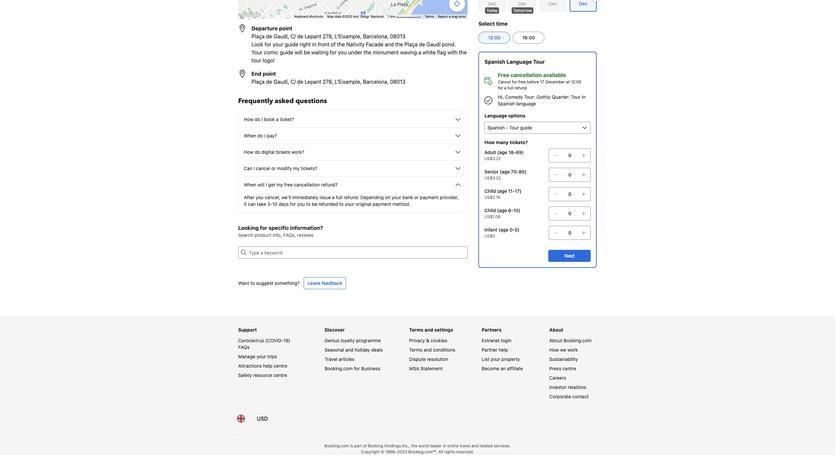 Task type: vqa. For each thing, say whether or not it's contained in the screenshot.
Taxis at top
no



Task type: locate. For each thing, give the bounding box(es) containing it.
the
[[337, 41, 345, 47], [396, 41, 403, 47], [364, 49, 372, 55], [459, 49, 467, 55], [412, 443, 418, 448]]

08013 inside end point plaça de gaudí, c/ de lepant 278, l'eixample, barcelona, 08013
[[390, 79, 406, 85]]

specific
[[269, 225, 289, 231]]

lepant up right
[[305, 33, 321, 39]]

plaça inside end point plaça de gaudí, c/ de lepant 278, l'eixample, barcelona, 08013
[[252, 79, 265, 85]]

1 vertical spatial spanish
[[498, 101, 515, 106]]

2 horizontal spatial to
[[340, 201, 344, 207]]

terms and conditions link
[[410, 347, 456, 353]]

usd button
[[253, 411, 272, 427]]

1 vertical spatial point
[[263, 71, 276, 77]]

you down "immediately"
[[297, 201, 305, 207]]

refunded
[[319, 201, 338, 207]]

0 vertical spatial lepant
[[305, 33, 321, 39]]

dec inside the dec tomorrow
[[519, 1, 527, 6]]

0 for adult (age 18-69)
[[569, 152, 572, 158]]

(age inside child (age 6-10) us$1.08
[[498, 208, 507, 213]]

refund?
[[321, 182, 338, 188]]

1 vertical spatial tickets?
[[301, 165, 318, 171]]

be down "immediately"
[[312, 201, 317, 207]]

in inside 'departure point plaça de gaudí, c/ de lepant 278, l'eixample, barcelona, 08013 look for your guide right in front of the nativity facade and the plaça de gaudí pond. your comic guide will be waiting for you under the monument waving a white flag with the tour logo!'
[[312, 41, 317, 47]]

2 vertical spatial terms
[[410, 347, 423, 353]]

press
[[550, 366, 562, 371]]

2 0 from the top
[[569, 172, 572, 177]]

2 278, from the top
[[323, 79, 333, 85]]

terms and conditions
[[410, 347, 456, 353]]

1 vertical spatial free
[[284, 182, 293, 188]]

how inside how do i book a ticket? dropdown button
[[244, 116, 254, 122]]

corporate contact link
[[550, 394, 589, 399]]

your down refund.
[[345, 201, 355, 207]]

1 barcelona, from the top
[[363, 33, 389, 39]]

gaudí, down departure
[[274, 33, 289, 39]]

booking.com for booking.com for business
[[325, 366, 353, 371]]

login
[[501, 338, 512, 343]]

terms for terms link at the top right of the page
[[425, 15, 434, 18]]

i for book
[[262, 116, 263, 122]]

about
[[550, 327, 564, 333], [550, 338, 563, 343]]

278, inside end point plaça de gaudí, c/ de lepant 278, l'eixample, barcelona, 08013
[[323, 79, 333, 85]]

usd
[[257, 416, 268, 422]]

point inside end point plaça de gaudí, c/ de lepant 278, l'eixample, barcelona, 08013
[[263, 71, 276, 77]]

december
[[546, 79, 565, 84]]

free inside free cancellation available cancel for free before 17 december at 12:00 for a full refund
[[519, 79, 526, 84]]

0 vertical spatial or
[[272, 165, 276, 171]]

0 vertical spatial 278,
[[323, 33, 333, 39]]

1 vertical spatial in
[[582, 94, 586, 100]]

1 horizontal spatial 12:00
[[571, 79, 582, 84]]

or
[[272, 165, 276, 171], [415, 195, 419, 200]]

(age inside adult (age 18-69) us$3.22
[[498, 149, 508, 155]]

geogr.
[[361, 15, 370, 18]]

1 vertical spatial will
[[258, 182, 265, 188]]

1 vertical spatial c/
[[291, 79, 296, 85]]

when will i get my free cancellation refund?
[[244, 182, 338, 188]]

cancellation inside dropdown button
[[294, 182, 320, 188]]

and down loyalty
[[346, 347, 354, 353]]

your up comic
[[273, 41, 284, 47]]

dec inside dec button
[[549, 1, 558, 6]]

1 when from the top
[[244, 133, 257, 138]]

1 vertical spatial full
[[336, 195, 343, 200]]

(age inside senior (age 70-85) us$3.22
[[500, 169, 510, 174]]

2 vertical spatial plaça
[[252, 79, 265, 85]]

3-
[[268, 201, 273, 207]]

modify
[[277, 165, 292, 171]]

full left refund.
[[336, 195, 343, 200]]

2 c/ from the top
[[291, 79, 296, 85]]

in up all
[[443, 443, 447, 448]]

0 vertical spatial do
[[255, 116, 260, 122]]

do
[[255, 116, 260, 122], [258, 133, 263, 138], [255, 149, 260, 155]]

of right part
[[363, 443, 367, 448]]

faqs,
[[283, 232, 296, 238]]

next
[[565, 253, 575, 259]]

method.
[[393, 201, 411, 207]]

barcelona, inside end point plaça de gaudí, c/ de lepant 278, l'eixample, barcelona, 08013
[[363, 79, 389, 85]]

0 horizontal spatial will
[[258, 182, 265, 188]]

1 vertical spatial payment
[[373, 201, 392, 207]]

of inside booking.com is part of booking holdings inc., the world leader in online travel and related services. copyright © 1996–2023 booking.com™. all rights reserved.
[[363, 443, 367, 448]]

(covid-
[[266, 338, 284, 343]]

logo!
[[263, 57, 275, 63]]

08013 for end point plaça de gaudí, c/ de lepant 278, l'eixample, barcelona, 08013
[[390, 79, 406, 85]]

keyboard shortcuts button
[[295, 14, 324, 19]]

dec for dec today
[[488, 1, 497, 6]]

full inside free cancellation available cancel for free before 17 december at 12:00 for a full refund
[[508, 85, 514, 90]]

de down departure
[[266, 33, 272, 39]]

tickets?
[[510, 139, 528, 145], [301, 165, 318, 171]]

language
[[517, 101, 536, 106]]

extranet
[[482, 338, 500, 343]]

1 vertical spatial or
[[415, 195, 419, 200]]

1 vertical spatial you
[[256, 195, 264, 200]]

0 vertical spatial help
[[499, 347, 508, 353]]

(age
[[498, 149, 508, 155], [500, 169, 510, 174], [498, 188, 507, 194], [498, 208, 507, 213], [499, 227, 509, 233]]

investor relations link
[[550, 384, 587, 390]]

a left white
[[419, 49, 422, 55]]

work
[[568, 347, 578, 353]]

your inside 'departure point plaça de gaudí, c/ de lepant 278, l'eixample, barcelona, 08013 look for your guide right in front of the nativity facade and the plaça de gaudí pond. your comic guide will be waiting for you under the monument waving a white flag with the tour logo!'
[[273, 41, 284, 47]]

point for end
[[263, 71, 276, 77]]

for right days on the top
[[290, 201, 296, 207]]

2 us$3.22 from the top
[[485, 175, 501, 180]]

front
[[318, 41, 330, 47]]

5)
[[515, 227, 520, 233]]

free up "refund"
[[519, 79, 526, 84]]

2 when from the top
[[244, 182, 257, 188]]

child up us$1.08
[[485, 208, 496, 213]]

tour right quarter: on the right top of the page
[[571, 94, 581, 100]]

a right book
[[276, 116, 279, 122]]

0 horizontal spatial 12:00
[[489, 35, 501, 40]]

l'eixample, down the under
[[335, 79, 362, 85]]

a right issue
[[332, 195, 335, 200]]

0 horizontal spatial dec
[[488, 1, 497, 6]]

1 vertical spatial 08013
[[390, 79, 406, 85]]

in right right
[[312, 41, 317, 47]]

list your property link
[[482, 356, 520, 362]]

lepant inside end point plaça de gaudí, c/ de lepant 278, l'eixample, barcelona, 08013
[[305, 79, 321, 85]]

70-
[[511, 169, 519, 174]]

frequently asked questions
[[238, 96, 327, 105]]

child inside 'child (age 11-17) us$2.16'
[[485, 188, 496, 194]]

us$3.22 for adult
[[485, 156, 501, 161]]

centre down the trips
[[274, 363, 288, 369]]

1 vertical spatial when
[[244, 182, 257, 188]]

0 horizontal spatial be
[[304, 49, 310, 55]]

1 vertical spatial booking.com
[[325, 366, 353, 371]]

1 vertical spatial barcelona,
[[363, 79, 389, 85]]

1 horizontal spatial of
[[363, 443, 367, 448]]

for left business
[[354, 366, 360, 371]]

1 vertical spatial help
[[263, 363, 273, 369]]

1 278, from the top
[[323, 33, 333, 39]]

keyboard shortcuts
[[295, 15, 324, 18]]

0 vertical spatial plaça
[[252, 33, 265, 39]]

1 vertical spatial gaudí,
[[274, 79, 289, 85]]

gaudí, up frequently asked questions
[[274, 79, 289, 85]]

how left we
[[550, 347, 559, 353]]

lepant inside 'departure point plaça de gaudí, c/ de lepant 278, l'eixample, barcelona, 08013 look for your guide right in front of the nativity facade and the plaça de gaudí pond. your comic guide will be waiting for you under the monument waving a white flag with the tour logo!'
[[305, 33, 321, 39]]

adult (age 18-69) us$3.22
[[485, 149, 524, 161]]

0 horizontal spatial tickets?
[[301, 165, 318, 171]]

terms left report
[[425, 15, 434, 18]]

free up we'll
[[284, 182, 293, 188]]

in
[[312, 41, 317, 47], [582, 94, 586, 100], [443, 443, 447, 448]]

1 us$3.22 from the top
[[485, 156, 501, 161]]

waving
[[400, 49, 417, 55]]

related
[[480, 443, 493, 448]]

1 vertical spatial be
[[312, 201, 317, 207]]

of right front
[[331, 41, 336, 47]]

terms down privacy
[[410, 347, 423, 353]]

my right modify
[[293, 165, 300, 171]]

1 vertical spatial us$3.22
[[485, 175, 501, 180]]

sustainability
[[550, 356, 579, 362]]

1 horizontal spatial in
[[443, 443, 447, 448]]

the left nativity
[[337, 41, 345, 47]]

2 horizontal spatial dec
[[549, 1, 558, 6]]

plaça down end
[[252, 79, 265, 85]]

language up free
[[507, 59, 532, 65]]

your up method.
[[392, 195, 402, 200]]

0 vertical spatial c/
[[291, 33, 296, 39]]

property
[[502, 356, 520, 362]]

1 horizontal spatial full
[[508, 85, 514, 90]]

0 vertical spatial when
[[244, 133, 257, 138]]

08013 inside 'departure point plaça de gaudí, c/ de lepant 278, l'eixample, barcelona, 08013 look for your guide right in front of the nativity facade and the plaça de gaudí pond. your comic guide will be waiting for you under the monument waving a white flag with the tour logo!'
[[390, 33, 406, 39]]

plaça up look
[[252, 33, 265, 39]]

cookies
[[431, 338, 448, 343]]

l'eixample, inside 'departure point plaça de gaudí, c/ de lepant 278, l'eixample, barcelona, 08013 look for your guide right in front of the nativity facade and the plaça de gaudí pond. your comic guide will be waiting for you under the monument waving a white flag with the tour logo!'
[[335, 33, 362, 39]]

work?
[[292, 149, 304, 155]]

help up list your property
[[499, 347, 508, 353]]

point inside 'departure point plaça de gaudí, c/ de lepant 278, l'eixample, barcelona, 08013 look for your guide right in front of the nativity facade and the plaça de gaudí pond. your comic guide will be waiting for you under the monument waving a white flag with the tour logo!'
[[279, 25, 293, 31]]

(age left 6-
[[498, 208, 507, 213]]

of
[[331, 41, 336, 47], [363, 443, 367, 448]]

2 child from the top
[[485, 208, 496, 213]]

i for get
[[266, 182, 267, 188]]

c/ inside 'departure point plaça de gaudí, c/ de lepant 278, l'eixample, barcelona, 08013 look for your guide right in front of the nativity facade and the plaça de gaudí pond. your comic guide will be waiting for you under the monument waving a white flag with the tour logo!'
[[291, 33, 296, 39]]

free for cancellation
[[519, 79, 526, 84]]

report a map error
[[438, 15, 466, 18]]

0 vertical spatial tickets?
[[510, 139, 528, 145]]

child
[[485, 188, 496, 194], [485, 208, 496, 213]]

i for pay?
[[265, 133, 266, 138]]

2 vertical spatial do
[[255, 149, 260, 155]]

barcelona, for departure point plaça de gaudí, c/ de lepant 278, l'eixample, barcelona, 08013 look for your guide right in front of the nativity facade and the plaça de gaudí pond. your comic guide will be waiting for you under the monument waving a white flag with the tour logo!
[[363, 33, 389, 39]]

us$3.22 inside adult (age 18-69) us$3.22
[[485, 156, 501, 161]]

get
[[268, 182, 276, 188]]

child inside child (age 6-10) us$1.08
[[485, 208, 496, 213]]

full inside after you cancel, we'll immediately issue a full refund. depending on your bank or payment provider, it can take 3-10 days for you to be refunded to your original payment method.
[[336, 195, 343, 200]]

or right the bank
[[415, 195, 419, 200]]

and for terms and conditions
[[424, 347, 432, 353]]

full down cancel
[[508, 85, 514, 90]]

when left pay?
[[244, 133, 257, 138]]

1 horizontal spatial my
[[293, 165, 300, 171]]

affiliate
[[507, 366, 523, 371]]

will down right
[[295, 49, 303, 55]]

19)
[[284, 338, 291, 343]]

0 vertical spatial gaudí,
[[274, 33, 289, 39]]

1 horizontal spatial cancellation
[[511, 72, 542, 78]]

pond.
[[442, 41, 456, 47]]

terms and settings
[[410, 327, 454, 333]]

dec up tomorrow
[[519, 1, 527, 6]]

when up the after
[[244, 182, 257, 188]]

2 lepant from the top
[[305, 79, 321, 85]]

travel
[[325, 356, 338, 362]]

1 l'eixample, from the top
[[335, 33, 362, 39]]

us$1.08
[[485, 214, 501, 219]]

depending
[[361, 195, 384, 200]]

holdings
[[385, 443, 401, 448]]

0 vertical spatial child
[[485, 188, 496, 194]]

1 vertical spatial 278,
[[323, 79, 333, 85]]

inc.,
[[402, 443, 410, 448]]

how up adult
[[485, 139, 495, 145]]

69)
[[516, 149, 524, 155]]

1 vertical spatial do
[[258, 133, 263, 138]]

of inside 'departure point plaça de gaudí, c/ de lepant 278, l'eixample, barcelona, 08013 look for your guide right in front of the nativity facade and the plaça de gaudí pond. your comic guide will be waiting for you under the monument waving a white flag with the tour logo!'
[[331, 41, 336, 47]]

0 vertical spatial l'eixample,
[[335, 33, 362, 39]]

about for about booking.com
[[550, 338, 563, 343]]

278, inside 'departure point plaça de gaudí, c/ de lepant 278, l'eixample, barcelona, 08013 look for your guide right in front of the nativity facade and the plaça de gaudí pond. your comic guide will be waiting for you under the monument waving a white flag with the tour logo!'
[[323, 33, 333, 39]]

0 horizontal spatial help
[[263, 363, 273, 369]]

barcelona, inside 'departure point plaça de gaudí, c/ de lepant 278, l'eixample, barcelona, 08013 look for your guide right in front of the nativity facade and the plaça de gaudí pond. your comic guide will be waiting for you under the monument waving a white flag with the tour logo!'
[[363, 33, 389, 39]]

3 dec from the left
[[549, 1, 558, 6]]

for up product
[[260, 225, 268, 231]]

barcelona, for end point plaça de gaudí, c/ de lepant 278, l'eixample, barcelona, 08013
[[363, 79, 389, 85]]

and down &
[[424, 347, 432, 353]]

booking.com left is
[[325, 443, 349, 448]]

1 gaudí, from the top
[[274, 33, 289, 39]]

0 vertical spatial 08013
[[390, 33, 406, 39]]

(age for 11-
[[498, 188, 507, 194]]

i left get
[[266, 182, 267, 188]]

0 vertical spatial be
[[304, 49, 310, 55]]

payment left provider,
[[420, 195, 439, 200]]

cancellation up "immediately"
[[294, 182, 320, 188]]

data
[[335, 15, 342, 18]]

for
[[265, 41, 272, 47], [330, 49, 337, 55], [512, 79, 518, 84], [498, 85, 504, 90], [290, 201, 296, 207], [260, 225, 268, 231], [354, 366, 360, 371]]

dec inside dec today
[[488, 1, 497, 6]]

spanish down hl on the right top
[[498, 101, 515, 106]]

4 0 from the top
[[569, 211, 572, 216]]

l'eixample, for end
[[335, 79, 362, 85]]

a down cancel
[[505, 85, 507, 90]]

about up we
[[550, 338, 563, 343]]

booking
[[368, 443, 384, 448]]

1 vertical spatial lepant
[[305, 79, 321, 85]]

us$3.22 down adult
[[485, 156, 501, 161]]

guide right comic
[[280, 49, 294, 55]]

free inside dropdown button
[[284, 182, 293, 188]]

will
[[295, 49, 303, 55], [258, 182, 265, 188]]

terms up privacy
[[410, 327, 424, 333]]

1 horizontal spatial point
[[279, 25, 293, 31]]

0 vertical spatial tour
[[534, 59, 545, 65]]

2 dec from the left
[[519, 1, 527, 6]]

will left get
[[258, 182, 265, 188]]

be inside 'departure point plaça de gaudí, c/ de lepant 278, l'eixample, barcelona, 08013 look for your guide right in front of the nativity facade and the plaça de gaudí pond. your comic guide will be waiting for you under the monument waving a white flag with the tour logo!'
[[304, 49, 310, 55]]

the right with
[[459, 49, 467, 55]]

lepant up questions
[[305, 79, 321, 85]]

2 horizontal spatial in
[[582, 94, 586, 100]]

select time
[[479, 21, 508, 27]]

us$3.22 inside senior (age 70-85) us$3.22
[[485, 175, 501, 180]]

gaudí,
[[274, 33, 289, 39], [274, 79, 289, 85]]

0 horizontal spatial cancellation
[[294, 182, 320, 188]]

1 vertical spatial tour
[[571, 94, 581, 100]]

dec up today
[[488, 1, 497, 6]]

senior
[[485, 169, 499, 174]]

partner
[[482, 347, 498, 353]]

0 vertical spatial in
[[312, 41, 317, 47]]

do for tickets
[[255, 149, 260, 155]]

(age left the 11-
[[498, 188, 507, 194]]

1 horizontal spatial you
[[297, 201, 305, 207]]

1 08013 from the top
[[390, 33, 406, 39]]

(age left 70-
[[500, 169, 510, 174]]

dispute resolution link
[[410, 356, 449, 362]]

0 for infant (age 0-5)
[[569, 230, 572, 236]]

1 about from the top
[[550, 327, 564, 333]]

Type a keyword field
[[246, 247, 468, 259]]

and up privacy & cookies
[[425, 327, 434, 333]]

about up the about booking.com link
[[550, 327, 564, 333]]

0 vertical spatial cancellation
[[511, 72, 542, 78]]

centre right resource
[[274, 372, 287, 378]]

278, up front
[[323, 33, 333, 39]]

1 horizontal spatial will
[[295, 49, 303, 55]]

tour up free cancellation available cancel for free before 17 december at 12:00 for a full refund
[[534, 59, 545, 65]]

do inside dropdown button
[[255, 149, 260, 155]]

1 horizontal spatial free
[[519, 79, 526, 84]]

something?
[[275, 280, 300, 286]]

(age inside 'child (age 11-17) us$2.16'
[[498, 188, 507, 194]]

msa statement link
[[410, 366, 443, 371]]

how for how we work
[[550, 347, 559, 353]]

1 horizontal spatial dec
[[519, 1, 527, 6]]

1 vertical spatial l'eixample,
[[335, 79, 362, 85]]

2 08013 from the top
[[390, 79, 406, 85]]

5 0 from the top
[[569, 230, 572, 236]]

1 c/ from the top
[[291, 33, 296, 39]]

12:00
[[489, 35, 501, 40], [571, 79, 582, 84]]

tour inside the 'hl comedy tour: gothic quarter: tour in spanish language'
[[571, 94, 581, 100]]

c/ down keyboard
[[291, 33, 296, 39]]

(age for 18-
[[498, 149, 508, 155]]

1 vertical spatial about
[[550, 338, 563, 343]]

(age for 0-
[[499, 227, 509, 233]]

about booking.com link
[[550, 338, 592, 343]]

1 dec from the left
[[488, 1, 497, 6]]

de up questions
[[297, 79, 304, 85]]

do left digital on the top of the page
[[255, 149, 260, 155]]

how down 'frequently'
[[244, 116, 254, 122]]

2 gaudí, from the top
[[274, 79, 289, 85]]

tickets? inside dropdown button
[[301, 165, 318, 171]]

1 horizontal spatial payment
[[420, 195, 439, 200]]

booking.com inside booking.com is part of booking holdings inc., the world leader in online travel and related services. copyright © 1996–2023 booking.com™. all rights reserved.
[[325, 443, 349, 448]]

08013 for departure point plaça de gaudí, c/ de lepant 278, l'eixample, barcelona, 08013 look for your guide right in front of the nativity facade and the plaça de gaudí pond. your comic guide will be waiting for you under the monument waving a white flag with the tour logo!
[[390, 33, 406, 39]]

tickets? up 69)
[[510, 139, 528, 145]]

end
[[252, 71, 262, 77]]

gaudí, inside 'departure point plaça de gaudí, c/ de lepant 278, l'eixample, barcelona, 08013 look for your guide right in front of the nativity facade and the plaça de gaudí pond. your comic guide will be waiting for you under the monument waving a white flag with the tour logo!'
[[274, 33, 289, 39]]

0 for senior (age 70-85)
[[569, 172, 572, 177]]

l'eixample, up nativity
[[335, 33, 362, 39]]

6-
[[509, 208, 514, 213]]

l'eixample, inside end point plaça de gaudí, c/ de lepant 278, l'eixample, barcelona, 08013
[[335, 79, 362, 85]]

do left pay?
[[258, 133, 263, 138]]

0 vertical spatial spanish
[[485, 59, 506, 65]]

for down cancel
[[498, 85, 504, 90]]

the inside booking.com is part of booking holdings inc., the world leader in online travel and related services. copyright © 1996–2023 booking.com™. all rights reserved.
[[412, 443, 418, 448]]

0 vertical spatial of
[[331, 41, 336, 47]]

dec for dec tomorrow
[[519, 1, 527, 6]]

1 child from the top
[[485, 188, 496, 194]]

how inside how do digital tickets work? dropdown button
[[244, 149, 254, 155]]

help for partner
[[499, 347, 508, 353]]

0 vertical spatial free
[[519, 79, 526, 84]]

dec right the dec tomorrow
[[549, 1, 558, 6]]

3 0 from the top
[[569, 191, 572, 197]]

0 vertical spatial full
[[508, 85, 514, 90]]

1 vertical spatial cancellation
[[294, 182, 320, 188]]

0 vertical spatial point
[[279, 25, 293, 31]]

point for departure
[[279, 25, 293, 31]]

2 l'eixample, from the top
[[335, 79, 362, 85]]

to right the "want"
[[251, 280, 255, 286]]

1 vertical spatial language
[[485, 113, 508, 118]]

(age left the "0-"
[[499, 227, 509, 233]]

2 about from the top
[[550, 338, 563, 343]]

0 vertical spatial barcelona,
[[363, 33, 389, 39]]

0 vertical spatial us$3.22
[[485, 156, 501, 161]]

booking.com for booking.com is part of booking holdings inc., the world leader in online travel and related services. copyright © 1996–2023 booking.com™. all rights reserved.
[[325, 443, 349, 448]]

1 km
[[388, 15, 396, 18]]

you inside 'departure point plaça de gaudí, c/ de lepant 278, l'eixample, barcelona, 08013 look for your guide right in front of the nativity facade and the plaça de gaudí pond. your comic guide will be waiting for you under the monument waving a white flag with the tour logo!'
[[338, 49, 347, 55]]

1
[[388, 15, 390, 18]]

i left book
[[262, 116, 263, 122]]

partners
[[482, 327, 502, 333]]

booking.com up work
[[564, 338, 592, 343]]

(age inside infant (age 0-5) us$0
[[499, 227, 509, 233]]

do left book
[[255, 116, 260, 122]]

msa
[[410, 366, 420, 371]]

(age left 18-
[[498, 149, 508, 155]]

language down hl on the right top
[[485, 113, 508, 118]]

to right refunded
[[340, 201, 344, 207]]

how many tickets?
[[485, 139, 528, 145]]

region
[[474, 0, 603, 14]]

c/ up asked
[[291, 79, 296, 85]]

barcelona,
[[363, 33, 389, 39], [363, 79, 389, 85]]

08013 up "waving"
[[390, 33, 406, 39]]

0 vertical spatial you
[[338, 49, 347, 55]]

facade
[[366, 41, 384, 47]]

c/ inside end point plaça de gaudí, c/ de lepant 278, l'eixample, barcelona, 08013
[[291, 79, 296, 85]]

cancellation up 'before'
[[511, 72, 542, 78]]

0 horizontal spatial point
[[263, 71, 276, 77]]

1 horizontal spatial tickets?
[[510, 139, 528, 145]]

cancellation inside free cancellation available cancel for free before 17 december at 12:00 for a full refund
[[511, 72, 542, 78]]

i
[[262, 116, 263, 122], [265, 133, 266, 138], [254, 165, 255, 171], [266, 182, 267, 188]]

after
[[244, 195, 255, 200]]

barcelona, down monument
[[363, 79, 389, 85]]

1 vertical spatial of
[[363, 443, 367, 448]]

online
[[448, 443, 459, 448]]

2 barcelona, from the top
[[363, 79, 389, 85]]

for up comic
[[265, 41, 272, 47]]

0 horizontal spatial payment
[[373, 201, 392, 207]]

plaça for end point plaça de gaudí, c/ de lepant 278, l'eixample, barcelona, 08013
[[252, 79, 265, 85]]

1 vertical spatial child
[[485, 208, 496, 213]]

0 horizontal spatial my
[[277, 182, 283, 188]]

nativity
[[347, 41, 365, 47]]

gaudí, inside end point plaça de gaudí, c/ de lepant 278, l'eixample, barcelona, 08013
[[274, 79, 289, 85]]

corporate
[[550, 394, 572, 399]]

1 0 from the top
[[569, 152, 572, 158]]

de down "logo!"
[[266, 79, 272, 85]]

barcelona, up facade
[[363, 33, 389, 39]]

dec for dec
[[549, 1, 558, 6]]

refund
[[515, 85, 527, 90]]

options
[[509, 113, 526, 118]]

careers link
[[550, 375, 567, 381]]

spanish up free
[[485, 59, 506, 65]]

and up monument
[[385, 41, 394, 47]]

gaudí, for end
[[274, 79, 289, 85]]

0 horizontal spatial full
[[336, 195, 343, 200]]

genius loyalty programme link
[[325, 338, 381, 343]]

1 lepant from the top
[[305, 33, 321, 39]]

0 vertical spatial language
[[507, 59, 532, 65]]

2 vertical spatial in
[[443, 443, 447, 448]]

0 horizontal spatial you
[[256, 195, 264, 200]]

a left map at top
[[449, 15, 451, 18]]

0 vertical spatial about
[[550, 327, 564, 333]]

list
[[482, 356, 490, 362]]

1 vertical spatial terms
[[410, 327, 424, 333]]

0 vertical spatial will
[[295, 49, 303, 55]]

0 horizontal spatial free
[[284, 182, 293, 188]]



Task type: describe. For each thing, give the bounding box(es) containing it.
or inside dropdown button
[[272, 165, 276, 171]]

when for when will i get my free cancellation refund?
[[244, 182, 257, 188]]

tour:
[[525, 94, 536, 100]]

when do i pay?
[[244, 133, 277, 138]]

for right the 'waiting'
[[330, 49, 337, 55]]

i right can
[[254, 165, 255, 171]]

gothic
[[537, 94, 551, 100]]

how for how do i book a ticket?
[[244, 116, 254, 122]]

a inside 'departure point plaça de gaudí, c/ de lepant 278, l'eixample, barcelona, 08013 look for your guide right in front of the nativity facade and the plaça de gaudí pond. your comic guide will be waiting for you under the monument waving a white flag with the tour logo!'
[[419, 49, 422, 55]]

time
[[497, 21, 508, 27]]

deals
[[372, 347, 383, 353]]

free for will
[[284, 182, 293, 188]]

0 horizontal spatial to
[[251, 280, 255, 286]]

2 vertical spatial you
[[297, 201, 305, 207]]

will inside dropdown button
[[258, 182, 265, 188]]

support
[[238, 327, 257, 333]]

the down facade
[[364, 49, 372, 55]]

adult
[[485, 149, 497, 155]]

discover
[[325, 327, 345, 333]]

1 vertical spatial guide
[[280, 49, 294, 55]]

bank
[[403, 195, 413, 200]]

1 horizontal spatial to
[[306, 201, 311, 207]]

gaudí, for departure
[[274, 33, 289, 39]]

0 vertical spatial 12:00
[[489, 35, 501, 40]]

11-
[[509, 188, 515, 194]]

product
[[255, 232, 272, 238]]

your down the partner help link
[[491, 356, 501, 362]]

free cancellation available cancel for free before 17 december at 12:00 for a full refund
[[498, 72, 582, 90]]

0 for child (age 11-17)
[[569, 191, 572, 197]]

0 vertical spatial my
[[293, 165, 300, 171]]

18-
[[509, 149, 516, 155]]

services.
[[494, 443, 511, 448]]

0 vertical spatial booking.com
[[564, 338, 592, 343]]

safety
[[238, 372, 252, 378]]

terms for terms and conditions
[[410, 347, 423, 353]]

your up attractions help centre at left
[[257, 354, 266, 359]]

when for when do i pay?
[[244, 133, 257, 138]]

google image
[[240, 10, 262, 19]]

centre down sustainability link
[[563, 366, 577, 371]]

infant
[[485, 227, 498, 233]]

rights
[[445, 449, 455, 454]]

child for child (age 6-10)
[[485, 208, 496, 213]]

map region
[[238, 0, 468, 19]]

privacy & cookies
[[410, 338, 448, 343]]

and for terms and settings
[[425, 327, 434, 333]]

1 vertical spatial plaça
[[405, 41, 418, 47]]

for inside the looking for specific information? search product info, faqs, reviews
[[260, 225, 268, 231]]

end point plaça de gaudí, c/ de lepant 278, l'eixample, barcelona, 08013
[[252, 71, 406, 85]]

privacy & cookies link
[[410, 338, 448, 343]]

(age for 70-
[[500, 169, 510, 174]]

for up "refund"
[[512, 79, 518, 84]]

seasonal and holiday deals
[[325, 347, 383, 353]]

in inside booking.com is part of booking holdings inc., the world leader in online travel and related services. copyright © 1996–2023 booking.com™. all rights reserved.
[[443, 443, 447, 448]]

child for child (age 11-17)
[[485, 188, 496, 194]]

centre for attractions help centre
[[274, 363, 288, 369]]

l'eixample, for departure
[[335, 33, 362, 39]]

seasonal and holiday deals link
[[325, 347, 383, 353]]

how for how do digital tickets work?
[[244, 149, 254, 155]]

sustainability link
[[550, 356, 579, 362]]

&
[[427, 338, 430, 343]]

will inside 'departure point plaça de gaudí, c/ de lepant 278, l'eixample, barcelona, 08013 look for your guide right in front of the nativity facade and the plaça de gaudí pond. your comic guide will be waiting for you under the monument waving a white flag with the tour logo!'
[[295, 49, 303, 55]]

coronavirus (covid-19) faqs
[[238, 338, 291, 350]]

relations
[[568, 384, 587, 390]]

how we work
[[550, 347, 578, 353]]

c/ for departure
[[291, 33, 296, 39]]

0 for child (age 6-10)
[[569, 211, 572, 216]]

tour
[[252, 57, 262, 63]]

about for about
[[550, 327, 564, 333]]

278, for end
[[323, 79, 333, 85]]

help for attractions
[[263, 363, 273, 369]]

do for book
[[255, 116, 260, 122]]

can i cancel or modify my tickets? button
[[244, 164, 463, 172]]

original
[[356, 201, 372, 207]]

suggest
[[256, 280, 274, 286]]

how do i book a ticket? button
[[244, 115, 463, 123]]

booking.com™.
[[409, 449, 438, 454]]

12:00 inside free cancellation available cancel for free before 17 december at 12:00 for a full refund
[[571, 79, 582, 84]]

travel
[[460, 443, 471, 448]]

de up right
[[297, 33, 304, 39]]

a inside dropdown button
[[276, 116, 279, 122]]

trips
[[268, 354, 277, 359]]

and inside booking.com is part of booking holdings inc., the world leader in online travel and related services. copyright © 1996–2023 booking.com™. all rights reserved.
[[472, 443, 479, 448]]

be inside after you cancel, we'll immediately issue a full refund. depending on your bank or payment provider, it can take 3-10 days for you to be refunded to your original payment method.
[[312, 201, 317, 207]]

how for how many tickets?
[[485, 139, 495, 145]]

faqs
[[238, 344, 250, 350]]

leave feedback button
[[304, 277, 346, 289]]

in inside the 'hl comedy tour: gothic quarter: tour in spanish language'
[[582, 94, 586, 100]]

questions
[[296, 96, 327, 105]]

can
[[248, 201, 256, 207]]

programme
[[356, 338, 381, 343]]

a inside free cancellation available cancel for free before 17 december at 12:00 for a full refund
[[505, 85, 507, 90]]

info,
[[273, 232, 282, 238]]

map
[[452, 15, 458, 18]]

the up "waving"
[[396, 41, 403, 47]]

terms for terms and settings
[[410, 327, 424, 333]]

with
[[448, 49, 458, 55]]

spanish language tour
[[485, 59, 545, 65]]

dispute resolution
[[410, 356, 449, 362]]

next button
[[549, 250, 591, 262]]

when will i get my free cancellation refund? button
[[244, 181, 463, 189]]

do for pay?
[[258, 133, 263, 138]]

hl comedy tour: gothic quarter: tour in spanish language
[[498, 94, 586, 106]]

articles
[[339, 356, 355, 362]]

your
[[252, 49, 263, 55]]

monument
[[373, 49, 399, 55]]

inst.
[[353, 15, 360, 18]]

©
[[381, 449, 385, 454]]

17
[[541, 79, 545, 84]]

genius
[[325, 338, 340, 343]]

(age for 6-
[[498, 208, 507, 213]]

comic
[[264, 49, 279, 55]]

feedback
[[322, 280, 342, 286]]

c/ for end
[[291, 79, 296, 85]]

reserved.
[[457, 449, 474, 454]]

85)
[[519, 169, 527, 174]]

terms link
[[425, 15, 434, 18]]

lepant for end
[[305, 79, 321, 85]]

booking.com is part of booking holdings inc., the world leader in online travel and related services. copyright © 1996–2023 booking.com™. all rights reserved.
[[325, 443, 511, 454]]

pay?
[[267, 133, 277, 138]]

and for seasonal and holiday deals
[[346, 347, 354, 353]]

centre for safety resource centre
[[274, 372, 287, 378]]

looking
[[238, 225, 259, 231]]

lepant for departure
[[305, 33, 321, 39]]

map data ©2023 inst. geogr. nacional
[[328, 15, 384, 18]]

278, for departure
[[323, 33, 333, 39]]

travel articles link
[[325, 356, 355, 362]]

16:00
[[523, 35, 535, 40]]

de up white
[[419, 41, 425, 47]]

take
[[257, 201, 266, 207]]

us$2.16
[[485, 195, 501, 200]]

at
[[567, 79, 570, 84]]

can
[[244, 165, 253, 171]]

and inside 'departure point plaça de gaudí, c/ de lepant 278, l'eixample, barcelona, 08013 look for your guide right in front of the nativity facade and the plaça de gaudí pond. your comic guide will be waiting for you under the monument waving a white flag with the tour logo!'
[[385, 41, 394, 47]]

region containing dec
[[474, 0, 603, 14]]

0 vertical spatial guide
[[285, 41, 298, 47]]

plaça for departure point plaça de gaudí, c/ de lepant 278, l'eixample, barcelona, 08013 look for your guide right in front of the nativity facade and the plaça de gaudí pond. your comic guide will be waiting for you under the monument waving a white flag with the tour logo!
[[252, 33, 265, 39]]

for inside after you cancel, we'll immediately issue a full refund. depending on your bank or payment provider, it can take 3-10 days for you to be refunded to your original payment method.
[[290, 201, 296, 207]]

copyright
[[361, 449, 380, 454]]

want to suggest something?
[[238, 280, 300, 286]]

cancel
[[256, 165, 270, 171]]

a inside after you cancel, we'll immediately issue a full refund. depending on your bank or payment provider, it can take 3-10 days for you to be refunded to your original payment method.
[[332, 195, 335, 200]]

hl
[[498, 94, 504, 100]]

booking.com for business link
[[325, 366, 381, 371]]

or inside after you cancel, we'll immediately issue a full refund. depending on your bank or payment provider, it can take 3-10 days for you to be refunded to your original payment method.
[[415, 195, 419, 200]]

spanish inside the 'hl comedy tour: gothic quarter: tour in spanish language'
[[498, 101, 515, 106]]

us$0
[[485, 234, 495, 239]]

asked
[[275, 96, 294, 105]]

tomorrow
[[514, 8, 532, 13]]

partner help
[[482, 347, 508, 353]]

us$3.22 for senior
[[485, 175, 501, 180]]

0 horizontal spatial tour
[[534, 59, 545, 65]]

want
[[238, 280, 249, 286]]

0 vertical spatial payment
[[420, 195, 439, 200]]



